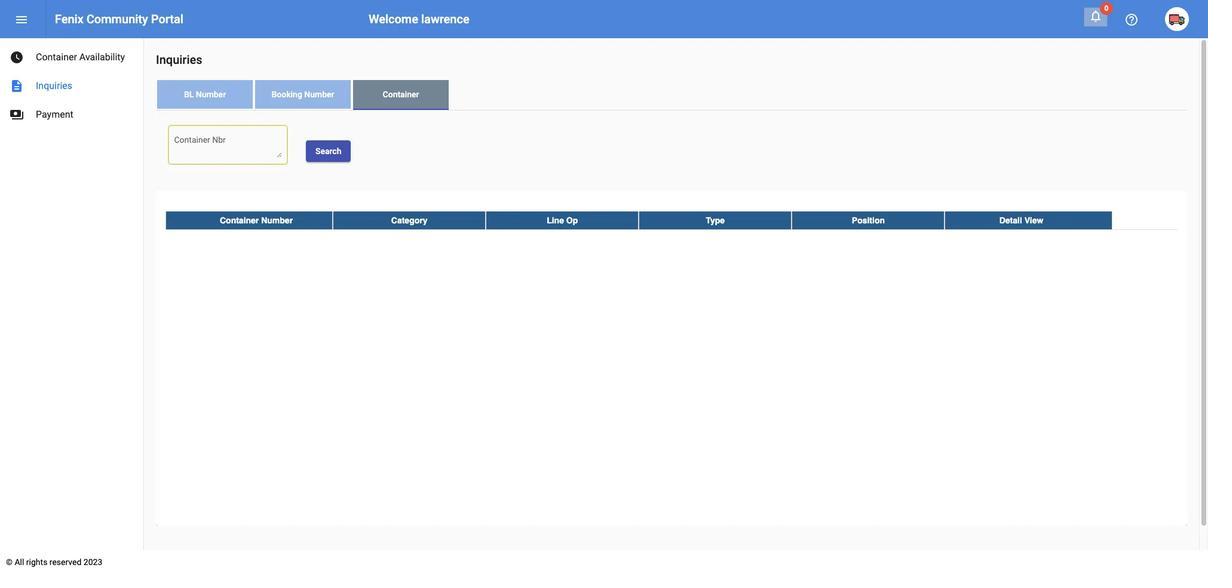 Task type: vqa. For each thing, say whether or not it's contained in the screenshot.
middle 10-
no



Task type: locate. For each thing, give the bounding box(es) containing it.
line
[[547, 216, 564, 225]]

no color image
[[1089, 9, 1103, 23], [1124, 13, 1139, 27], [10, 50, 24, 65], [10, 79, 24, 93], [10, 108, 24, 122]]

help_outline button
[[1120, 7, 1144, 31]]

number for bl number
[[196, 90, 226, 99]]

no color image containing notifications_none
[[1089, 9, 1103, 23]]

type column header
[[639, 211, 792, 229]]

menu button
[[10, 7, 33, 31]]

inquiries up bl
[[156, 53, 202, 67]]

no color image right notifications_none popup button
[[1124, 13, 1139, 27]]

no color image down watch_later
[[10, 79, 24, 93]]

2 horizontal spatial number
[[304, 90, 334, 99]]

bl
[[184, 90, 194, 99]]

no color image containing payments
[[10, 108, 24, 122]]

1 horizontal spatial container
[[220, 216, 259, 225]]

0 horizontal spatial inquiries
[[36, 80, 72, 91]]

navigation
[[0, 38, 143, 129]]

number inside column header
[[261, 216, 293, 225]]

no color image containing help_outline
[[1124, 13, 1139, 27]]

inquiries up payment
[[36, 80, 72, 91]]

1 horizontal spatial number
[[261, 216, 293, 225]]

bl number tab panel
[[156, 111, 1187, 526]]

booking
[[272, 90, 302, 99]]

position column header
[[792, 211, 945, 229]]

booking number tab panel
[[156, 111, 1187, 526]]

no color image left help_outline popup button
[[1089, 9, 1103, 23]]

detail view column header
[[945, 211, 1112, 229]]

notifications_none button
[[1084, 7, 1108, 27]]

position
[[852, 216, 885, 225]]

booking number
[[272, 90, 334, 99]]

number
[[196, 90, 226, 99], [304, 90, 334, 99], [261, 216, 293, 225]]

no color image for container availability
[[10, 50, 24, 65]]

type
[[706, 216, 725, 225]]

container availability
[[36, 51, 125, 63]]

no color image down description on the top of page
[[10, 108, 24, 122]]

inquiries
[[156, 53, 202, 67], [36, 80, 72, 91]]

no color image containing description
[[10, 79, 24, 93]]

bl number
[[184, 90, 226, 99]]

menu
[[14, 13, 29, 27]]

None text field
[[174, 136, 282, 157]]

container
[[36, 51, 77, 63], [383, 90, 419, 99], [220, 216, 259, 225]]

search
[[315, 146, 341, 156]]

1 vertical spatial container
[[383, 90, 419, 99]]

container for container number
[[220, 216, 259, 225]]

search button
[[306, 140, 351, 162]]

2023
[[84, 557, 102, 567]]

0 horizontal spatial number
[[196, 90, 226, 99]]

1 horizontal spatial inquiries
[[156, 53, 202, 67]]

detail view
[[999, 216, 1043, 225]]

0 vertical spatial container
[[36, 51, 77, 63]]

0 horizontal spatial container
[[36, 51, 77, 63]]

2 horizontal spatial container
[[383, 90, 419, 99]]

no color image containing watch_later
[[10, 50, 24, 65]]

payments
[[10, 108, 24, 122]]

no color image for inquiries
[[10, 79, 24, 93]]

row containing container number
[[166, 211, 1178, 230]]

2 vertical spatial container
[[220, 216, 259, 225]]

line op
[[547, 216, 578, 225]]

container inside column header
[[220, 216, 259, 225]]

1 vertical spatial inquiries
[[36, 80, 72, 91]]

no color image up description on the top of page
[[10, 50, 24, 65]]

© all rights reserved 2023
[[6, 557, 102, 567]]

row
[[166, 211, 1178, 230]]



Task type: describe. For each thing, give the bounding box(es) containing it.
watch_later
[[10, 50, 24, 65]]

line op column header
[[486, 211, 639, 229]]

detail
[[999, 216, 1022, 225]]

lawrence
[[421, 12, 469, 26]]

op
[[566, 216, 578, 225]]

community
[[86, 12, 148, 26]]

notifications_none
[[1089, 9, 1103, 23]]

container number
[[220, 216, 293, 225]]

help_outline
[[1124, 13, 1139, 27]]

number for booking number
[[304, 90, 334, 99]]

view
[[1024, 216, 1043, 225]]

no color image for payment
[[10, 108, 24, 122]]

navigation containing watch_later
[[0, 38, 143, 129]]

payment
[[36, 109, 73, 120]]

0 vertical spatial inquiries
[[156, 53, 202, 67]]

container for container availability
[[36, 51, 77, 63]]

container for container
[[383, 90, 419, 99]]

©
[[6, 557, 13, 567]]

welcome
[[369, 12, 418, 26]]

container number column header
[[166, 211, 333, 229]]

reserved
[[49, 557, 81, 567]]

description
[[10, 79, 24, 93]]

welcome lawrence
[[369, 12, 469, 26]]

fenix community portal
[[55, 12, 183, 26]]

fenix
[[55, 12, 84, 26]]

no color image inside help_outline popup button
[[1124, 13, 1139, 27]]

portal
[[151, 12, 183, 26]]

category
[[391, 216, 427, 225]]

all
[[15, 557, 24, 567]]

no color image
[[14, 13, 29, 27]]

availability
[[79, 51, 125, 63]]

category column header
[[333, 211, 486, 229]]

no color image inside notifications_none popup button
[[1089, 9, 1103, 23]]

number for container number
[[261, 216, 293, 225]]

rights
[[26, 557, 47, 567]]



